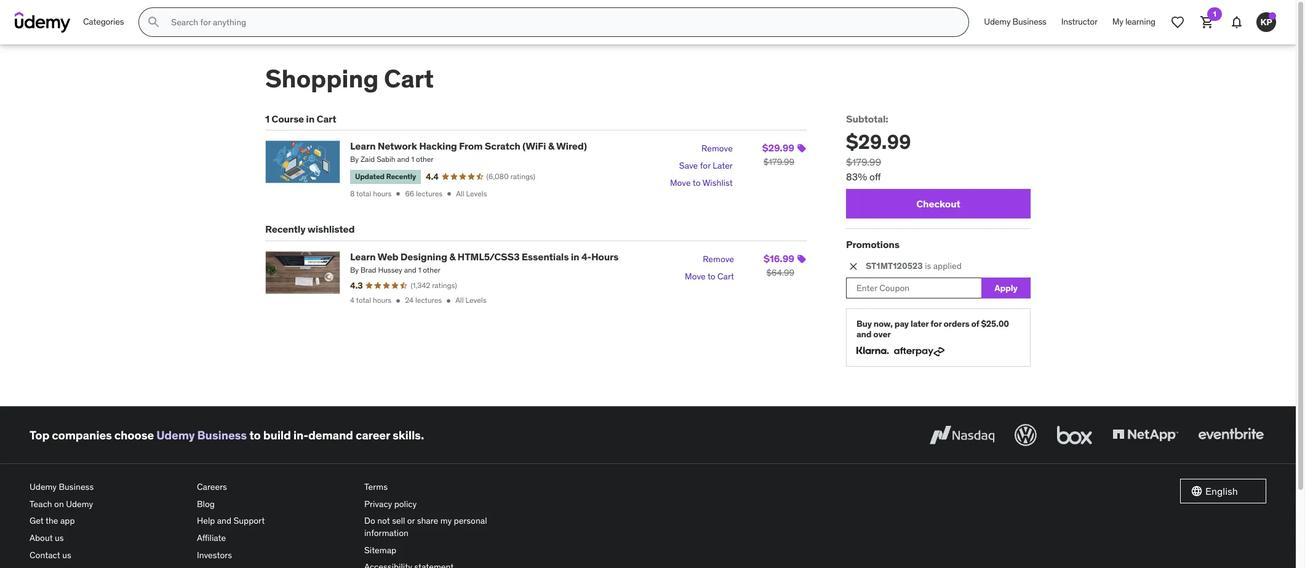 Task type: locate. For each thing, give the bounding box(es) containing it.
1 vertical spatial other
[[423, 265, 441, 274]]

1 vertical spatial hours
[[373, 296, 392, 305]]

and inside buy now, pay later for orders of $25.00 and over
[[857, 329, 872, 340]]

recently
[[386, 172, 416, 181], [265, 223, 306, 235]]

0 vertical spatial ratings)
[[511, 172, 535, 181]]

66 lectures
[[405, 189, 443, 198]]

by
[[350, 155, 359, 164], [350, 265, 359, 274]]

1 down network at top
[[411, 155, 414, 164]]

& right designing
[[449, 250, 456, 263]]

1 vertical spatial ratings)
[[432, 280, 457, 290]]

blog link
[[197, 496, 355, 513]]

1 vertical spatial move
[[685, 271, 706, 282]]

udemy business link
[[977, 7, 1054, 37], [156, 428, 247, 442], [30, 479, 187, 496]]

ratings) inside 1,342 ratings element
[[432, 280, 457, 290]]

cart inside 'remove move to cart'
[[718, 271, 734, 282]]

levels for 24 lectures
[[466, 296, 487, 305]]

total for 8
[[356, 189, 371, 198]]

0 vertical spatial cart
[[384, 63, 434, 94]]

eventbrite image
[[1196, 422, 1267, 449]]

remove inside 'remove move to cart'
[[703, 253, 734, 265]]

1 vertical spatial all levels
[[456, 296, 487, 305]]

small image inside the "english" button
[[1191, 485, 1203, 497]]

to
[[693, 178, 701, 189], [708, 271, 716, 282], [249, 428, 261, 442]]

and up (1,342
[[404, 265, 417, 274]]

in inside learn web designing & html5/css3 essentials in 4-hours by brad hussey and 1 other
[[571, 250, 580, 263]]

wishlist image
[[1171, 15, 1185, 30]]

remove up move to cart button
[[703, 253, 734, 265]]

business
[[1013, 16, 1047, 27], [197, 428, 247, 442], [59, 481, 94, 493]]

remove button left $16.99
[[703, 251, 734, 268]]

(1,342 ratings)
[[411, 280, 457, 290]]

1 horizontal spatial small image
[[1191, 485, 1203, 497]]

24
[[405, 296, 414, 305]]

essentials
[[522, 250, 569, 263]]

0 vertical spatial in
[[306, 113, 315, 125]]

afterpay image
[[894, 347, 945, 356]]

0 vertical spatial hours
[[373, 189, 392, 198]]

0 vertical spatial learn
[[350, 140, 376, 152]]

to inside "remove save for later move to wishlist"
[[693, 178, 701, 189]]

1 coupon icon image from the top
[[797, 144, 807, 153]]

xxsmall image for 66 lectures
[[445, 190, 454, 198]]

$29.99
[[846, 129, 911, 155], [763, 142, 795, 154]]

coupon icon image right $16.99
[[797, 254, 807, 264]]

total right '8'
[[356, 189, 371, 198]]

kp
[[1261, 16, 1273, 27]]

1 vertical spatial to
[[708, 271, 716, 282]]

1,342 ratings element
[[411, 280, 457, 291]]

0 horizontal spatial small image
[[848, 261, 860, 273]]

all right 66 lectures
[[456, 189, 464, 198]]

1 vertical spatial remove button
[[703, 251, 734, 268]]

83%
[[846, 171, 867, 183]]

buy now, pay later for orders of $25.00 and over
[[857, 318, 1009, 340]]

small image left english
[[1191, 485, 1203, 497]]

over
[[874, 329, 891, 340]]

app
[[60, 515, 75, 526]]

0 horizontal spatial &
[[449, 250, 456, 263]]

apply
[[995, 282, 1018, 294]]

by left brad on the top of page
[[350, 265, 359, 274]]

xxsmall image down 1,342 ratings element
[[444, 297, 453, 305]]

remove button for move to cart
[[703, 251, 734, 268]]

total for 4
[[356, 296, 371, 305]]

1 horizontal spatial ratings)
[[511, 172, 535, 181]]

xxsmall image right 66 lectures
[[445, 190, 454, 198]]

1 horizontal spatial in
[[571, 250, 580, 263]]

and inside learn web designing & html5/css3 essentials in 4-hours by brad hussey and 1 other
[[404, 265, 417, 274]]

1 vertical spatial cart
[[317, 113, 336, 125]]

0 vertical spatial business
[[1013, 16, 1047, 27]]

help and support link
[[197, 513, 355, 530]]

us right contact
[[62, 549, 71, 560]]

remove button
[[702, 140, 733, 158], [703, 251, 734, 268]]

1 horizontal spatial for
[[931, 318, 942, 330]]

move inside "remove save for later move to wishlist"
[[670, 178, 691, 189]]

0 horizontal spatial in
[[306, 113, 315, 125]]

1 vertical spatial recently
[[265, 223, 306, 235]]

small image down the "promotions"
[[848, 261, 860, 273]]

us right about
[[55, 532, 64, 543]]

learn for learn network hacking from scratch (wifi & wired)
[[350, 140, 376, 152]]

1 vertical spatial by
[[350, 265, 359, 274]]

course
[[272, 113, 304, 125]]

1 course in cart
[[265, 113, 336, 125]]

0 vertical spatial us
[[55, 532, 64, 543]]

0 vertical spatial remove
[[702, 143, 733, 154]]

1 vertical spatial us
[[62, 549, 71, 560]]

contact us link
[[30, 547, 187, 564]]

lectures down 1,342 ratings element
[[415, 296, 442, 305]]

business up careers
[[197, 428, 247, 442]]

contact
[[30, 549, 60, 560]]

$179.99 right the "later"
[[764, 156, 795, 168]]

1 horizontal spatial cart
[[384, 63, 434, 94]]

2 horizontal spatial business
[[1013, 16, 1047, 27]]

privacy
[[364, 498, 392, 509]]

2 horizontal spatial to
[[708, 271, 716, 282]]

udemy business
[[984, 16, 1047, 27]]

ratings) inside 6,080 ratings element
[[511, 172, 535, 181]]

all levels down 1,342 ratings element
[[456, 296, 487, 305]]

remove inside "remove save for later move to wishlist"
[[702, 143, 733, 154]]

in left 4-
[[571, 250, 580, 263]]

2 coupon icon image from the top
[[797, 254, 807, 264]]

other up (1,342 ratings) at the left
[[423, 265, 441, 274]]

ratings) for 4.4
[[511, 172, 535, 181]]

orders
[[944, 318, 970, 330]]

6,080 ratings element
[[487, 172, 535, 182]]

and down network at top
[[397, 155, 410, 164]]

2 learn from the top
[[350, 250, 376, 263]]

by left zaid
[[350, 155, 359, 164]]

$179.99 inside $29.99 $179.99
[[764, 156, 795, 168]]

learn inside learn network hacking from scratch (wifi & wired) by zaid sabih and 1 other
[[350, 140, 376, 152]]

all levels for 24 lectures
[[456, 296, 487, 305]]

business up on
[[59, 481, 94, 493]]

notifications image
[[1230, 15, 1245, 30]]

xxsmall image
[[445, 190, 454, 198], [394, 297, 403, 305], [444, 297, 453, 305]]

0 horizontal spatial $179.99
[[764, 156, 795, 168]]

careers
[[197, 481, 227, 493]]

remove for later
[[702, 143, 733, 154]]

2 vertical spatial to
[[249, 428, 261, 442]]

hours left 24
[[373, 296, 392, 305]]

0 vertical spatial for
[[700, 160, 711, 171]]

0 horizontal spatial for
[[700, 160, 711, 171]]

remove for cart
[[703, 253, 734, 265]]

1 vertical spatial for
[[931, 318, 942, 330]]

other inside learn web designing & html5/css3 essentials in 4-hours by brad hussey and 1 other
[[423, 265, 441, 274]]

web
[[378, 250, 399, 263]]

build
[[263, 428, 291, 442]]

1 vertical spatial business
[[197, 428, 247, 442]]

learn up zaid
[[350, 140, 376, 152]]

and left over
[[857, 329, 872, 340]]

udemy image
[[15, 12, 71, 33]]

get the app link
[[30, 513, 187, 530]]

blog
[[197, 498, 215, 509]]

0 horizontal spatial recently
[[265, 223, 306, 235]]

1 horizontal spatial recently
[[386, 172, 416, 181]]

0 vertical spatial coupon icon image
[[797, 144, 807, 153]]

lectures down "4.4"
[[416, 189, 443, 198]]

0 vertical spatial by
[[350, 155, 359, 164]]

1 vertical spatial in
[[571, 250, 580, 263]]

business left the instructor
[[1013, 16, 1047, 27]]

from
[[459, 140, 483, 152]]

cart for remove move to cart
[[718, 271, 734, 282]]

0 vertical spatial other
[[416, 155, 434, 164]]

xxsmall image left 24
[[394, 297, 403, 305]]

1 left "notifications" "image"
[[1213, 9, 1217, 18]]

4
[[350, 296, 355, 305]]

companies
[[52, 428, 112, 442]]

1 left the course
[[265, 113, 270, 125]]

0 vertical spatial move
[[670, 178, 691, 189]]

all levels down the "(6,080"
[[456, 189, 487, 198]]

information
[[364, 527, 409, 539]]

and inside careers blog help and support affiliate investors
[[217, 515, 231, 526]]

privacy policy link
[[364, 496, 522, 513]]

ratings) right the "(6,080"
[[511, 172, 535, 181]]

in right the course
[[306, 113, 315, 125]]

choose
[[114, 428, 154, 442]]

do not sell or share my personal information button
[[364, 513, 522, 542]]

0 vertical spatial total
[[356, 189, 371, 198]]

0 vertical spatial all
[[456, 189, 464, 198]]

(6,080 ratings)
[[487, 172, 535, 181]]

1 horizontal spatial &
[[548, 140, 554, 152]]

Search for anything text field
[[169, 12, 954, 33]]

8
[[350, 189, 355, 198]]

0 vertical spatial recently
[[386, 172, 416, 181]]

total
[[356, 189, 371, 198], [356, 296, 371, 305]]

0 vertical spatial lectures
[[416, 189, 443, 198]]

levels down the "(6,080"
[[466, 189, 487, 198]]

ratings) right (1,342
[[432, 280, 457, 290]]

all down 1,342 ratings element
[[456, 296, 464, 305]]

& inside learn web designing & html5/css3 essentials in 4-hours by brad hussey and 1 other
[[449, 250, 456, 263]]

0 vertical spatial levels
[[466, 189, 487, 198]]

0 vertical spatial &
[[548, 140, 554, 152]]

categories button
[[76, 7, 131, 37]]

& right (wifi
[[548, 140, 554, 152]]

2 by from the top
[[350, 265, 359, 274]]

learn inside learn web designing & html5/css3 essentials in 4-hours by brad hussey and 1 other
[[350, 250, 376, 263]]

&
[[548, 140, 554, 152], [449, 250, 456, 263]]

1 by from the top
[[350, 155, 359, 164]]

learn up brad on the top of page
[[350, 250, 376, 263]]

udemy
[[984, 16, 1011, 27], [156, 428, 195, 442], [30, 481, 57, 493], [66, 498, 93, 509]]

2 total from the top
[[356, 296, 371, 305]]

$179.99
[[846, 156, 882, 168], [764, 156, 795, 168]]

recently left wishlisted
[[265, 223, 306, 235]]

remove button up the "later"
[[702, 140, 733, 158]]

coupon icon image
[[797, 144, 807, 153], [797, 254, 807, 264]]

2 horizontal spatial cart
[[718, 271, 734, 282]]

2 vertical spatial cart
[[718, 271, 734, 282]]

2 vertical spatial business
[[59, 481, 94, 493]]

1 vertical spatial learn
[[350, 250, 376, 263]]

1 inside learn web designing & html5/css3 essentials in 4-hours by brad hussey and 1 other
[[418, 265, 421, 274]]

(wifi
[[523, 140, 546, 152]]

and right help
[[217, 515, 231, 526]]

hacking
[[419, 140, 457, 152]]

personal
[[454, 515, 487, 526]]

$179.99 up 83%
[[846, 156, 882, 168]]

1 vertical spatial total
[[356, 296, 371, 305]]

1 vertical spatial remove
[[703, 253, 734, 265]]

remove move to cart
[[685, 253, 734, 282]]

careers link
[[197, 479, 355, 496]]

checkout
[[917, 197, 961, 210]]

business inside udemy business teach on udemy get the app about us contact us
[[59, 481, 94, 493]]

small image
[[848, 261, 860, 273], [1191, 485, 1203, 497]]

wishlisted
[[308, 223, 355, 235]]

terms privacy policy do not sell or share my personal information sitemap
[[364, 481, 487, 556]]

1 vertical spatial levels
[[466, 296, 487, 305]]

0 vertical spatial remove button
[[702, 140, 733, 158]]

total right 4
[[356, 296, 371, 305]]

learn
[[350, 140, 376, 152], [350, 250, 376, 263]]

teach
[[30, 498, 52, 509]]

4.3
[[350, 280, 363, 291]]

1 vertical spatial all
[[456, 296, 464, 305]]

1 down designing
[[418, 265, 421, 274]]

remove
[[702, 143, 733, 154], [703, 253, 734, 265]]

8 total hours
[[350, 189, 392, 198]]

hours left xxsmall icon
[[373, 189, 392, 198]]

to for top companies choose udemy business to build in-demand career skills.
[[249, 428, 261, 442]]

learn network hacking from scratch (wifi & wired) by zaid sabih and 1 other
[[350, 140, 587, 164]]

1 vertical spatial small image
[[1191, 485, 1203, 497]]

0 vertical spatial all levels
[[456, 189, 487, 198]]

0 vertical spatial to
[[693, 178, 701, 189]]

remove up the "later"
[[702, 143, 733, 154]]

1 horizontal spatial $179.99
[[846, 156, 882, 168]]

1 vertical spatial coupon icon image
[[797, 254, 807, 264]]

0 horizontal spatial cart
[[317, 113, 336, 125]]

1 total from the top
[[356, 189, 371, 198]]

move to cart button
[[685, 268, 734, 285]]

later
[[713, 160, 733, 171]]

nasdaq image
[[927, 422, 998, 449]]

all for 66 lectures
[[456, 189, 464, 198]]

or
[[407, 515, 415, 526]]

us
[[55, 532, 64, 543], [62, 549, 71, 560]]

move inside 'remove move to cart'
[[685, 271, 706, 282]]

recently up xxsmall icon
[[386, 172, 416, 181]]

coupon icon image right $29.99 $179.99
[[797, 144, 807, 153]]

klarna image
[[857, 345, 889, 356]]

$25.00
[[981, 318, 1009, 330]]

for right later
[[931, 318, 942, 330]]

for right save
[[700, 160, 711, 171]]

kp link
[[1252, 7, 1281, 37]]

1 horizontal spatial to
[[693, 178, 701, 189]]

subtotal:
[[846, 113, 889, 125]]

by inside learn network hacking from scratch (wifi & wired) by zaid sabih and 1 other
[[350, 155, 359, 164]]

terms
[[364, 481, 388, 493]]

all levels
[[456, 189, 487, 198], [456, 296, 487, 305]]

about
[[30, 532, 53, 543]]

by inside learn web designing & html5/css3 essentials in 4-hours by brad hussey and 1 other
[[350, 265, 359, 274]]

1 vertical spatial &
[[449, 250, 456, 263]]

0 horizontal spatial to
[[249, 428, 261, 442]]

levels down learn web designing & html5/css3 essentials in 4-hours by brad hussey and 1 other in the left of the page
[[466, 296, 487, 305]]

0 horizontal spatial business
[[59, 481, 94, 493]]

st1mt120523 is applied
[[866, 261, 962, 272]]

1 vertical spatial lectures
[[415, 296, 442, 305]]

0 horizontal spatial ratings)
[[432, 280, 457, 290]]

1 learn from the top
[[350, 140, 376, 152]]

other up "4.4"
[[416, 155, 434, 164]]



Task type: describe. For each thing, give the bounding box(es) containing it.
off
[[870, 171, 881, 183]]

subtotal: $29.99 $179.99 83% off
[[846, 113, 911, 183]]

careers blog help and support affiliate investors
[[197, 481, 265, 560]]

$16.99 $64.99
[[764, 252, 795, 278]]

sitemap link
[[364, 542, 522, 559]]

0 horizontal spatial $29.99
[[763, 142, 795, 154]]

investors link
[[197, 547, 355, 564]]

volkswagen image
[[1013, 422, 1040, 449]]

the
[[46, 515, 58, 526]]

shopping cart
[[265, 63, 434, 94]]

business for udemy business teach on udemy get the app about us contact us
[[59, 481, 94, 493]]

apply button
[[982, 278, 1031, 299]]

support
[[234, 515, 265, 526]]

of
[[972, 318, 980, 330]]

applied
[[934, 261, 962, 272]]

4.4
[[426, 171, 439, 182]]

0 vertical spatial small image
[[848, 261, 860, 273]]

now,
[[874, 318, 893, 330]]

lectures for 66 lectures
[[416, 189, 443, 198]]

levels for 66 lectures
[[466, 189, 487, 198]]

top companies choose udemy business to build in-demand career skills.
[[30, 428, 424, 442]]

xxsmall image
[[394, 190, 403, 198]]

later
[[911, 318, 929, 330]]

(6,080
[[487, 172, 509, 181]]

wired)
[[556, 140, 587, 152]]

zaid
[[361, 155, 375, 164]]

learn web designing & html5/css3 essentials in 4-hours by brad hussey and 1 other
[[350, 250, 619, 274]]

all levels for 66 lectures
[[456, 189, 487, 198]]

brad
[[361, 265, 376, 274]]

english button
[[1181, 479, 1267, 504]]

learning
[[1126, 16, 1156, 27]]

(1,342
[[411, 280, 430, 290]]

hours
[[591, 250, 619, 263]]

Enter Coupon text field
[[846, 278, 982, 299]]

instructor link
[[1054, 7, 1105, 37]]

for inside buy now, pay later for orders of $25.00 and over
[[931, 318, 942, 330]]

coupon icon image for $29.99
[[797, 144, 807, 153]]

1 inside learn network hacking from scratch (wifi & wired) by zaid sabih and 1 other
[[411, 155, 414, 164]]

0 vertical spatial udemy business link
[[977, 7, 1054, 37]]

hours for 8 total hours
[[373, 189, 392, 198]]

box image
[[1054, 422, 1096, 449]]

all for 24 lectures
[[456, 296, 464, 305]]

investors
[[197, 549, 232, 560]]

for inside "remove save for later move to wishlist"
[[700, 160, 711, 171]]

remove button for save for later
[[702, 140, 733, 158]]

coupon icon image for $16.99
[[797, 254, 807, 264]]

1 vertical spatial udemy business link
[[156, 428, 247, 442]]

in-
[[294, 428, 308, 442]]

you have alerts image
[[1269, 12, 1277, 20]]

to for remove save for later move to wishlist
[[693, 178, 701, 189]]

$179.99 inside the subtotal: $29.99 $179.99 83% off
[[846, 156, 882, 168]]

is
[[925, 261, 931, 272]]

move to wishlist button
[[670, 175, 733, 192]]

categories
[[83, 16, 124, 27]]

get
[[30, 515, 44, 526]]

4-
[[582, 250, 591, 263]]

terms link
[[364, 479, 522, 496]]

instructor
[[1062, 16, 1098, 27]]

updated recently
[[355, 172, 416, 181]]

sabih
[[377, 155, 396, 164]]

not
[[377, 515, 390, 526]]

network
[[378, 140, 417, 152]]

share
[[417, 515, 438, 526]]

html5/css3
[[458, 250, 520, 263]]

business for udemy business
[[1013, 16, 1047, 27]]

st1mt120523
[[866, 261, 923, 272]]

$16.99
[[764, 252, 795, 264]]

english
[[1206, 485, 1238, 497]]

save
[[679, 160, 698, 171]]

affiliate link
[[197, 530, 355, 547]]

demand
[[308, 428, 353, 442]]

& inside learn network hacking from scratch (wifi & wired) by zaid sabih and 1 other
[[548, 140, 554, 152]]

and inside learn network hacking from scratch (wifi & wired) by zaid sabih and 1 other
[[397, 155, 410, 164]]

on
[[54, 498, 64, 509]]

sitemap
[[364, 544, 397, 556]]

affiliate
[[197, 532, 226, 543]]

2 vertical spatial udemy business link
[[30, 479, 187, 496]]

checkout button
[[846, 189, 1031, 219]]

shopping cart with 1 item image
[[1200, 15, 1215, 30]]

my learning
[[1113, 16, 1156, 27]]

career
[[356, 428, 390, 442]]

hours for 4 total hours
[[373, 296, 392, 305]]

designing
[[401, 250, 447, 263]]

updated
[[355, 172, 385, 181]]

buy
[[857, 318, 872, 330]]

sell
[[392, 515, 405, 526]]

ratings) for 4.3
[[432, 280, 457, 290]]

submit search image
[[147, 15, 161, 30]]

24 lectures
[[405, 296, 442, 305]]

teach on udemy link
[[30, 496, 187, 513]]

cart for 1 course in cart
[[317, 113, 336, 125]]

to inside 'remove move to cart'
[[708, 271, 716, 282]]

remove save for later move to wishlist
[[670, 143, 733, 189]]

save for later button
[[679, 158, 733, 175]]

netapp image
[[1110, 422, 1181, 449]]

1 horizontal spatial business
[[197, 428, 247, 442]]

skills.
[[393, 428, 424, 442]]

$64.99
[[767, 267, 795, 278]]

lectures for 24 lectures
[[415, 296, 442, 305]]

policy
[[394, 498, 417, 509]]

1 horizontal spatial $29.99
[[846, 129, 911, 155]]

wishlist
[[703, 178, 733, 189]]

learn for learn web designing & html5/css3 essentials in 4-hours
[[350, 250, 376, 263]]

my learning link
[[1105, 7, 1163, 37]]

xxsmall image for 24 lectures
[[444, 297, 453, 305]]

scratch
[[485, 140, 521, 152]]

other inside learn network hacking from scratch (wifi & wired) by zaid sabih and 1 other
[[416, 155, 434, 164]]

about us link
[[30, 530, 187, 547]]



Task type: vqa. For each thing, say whether or not it's contained in the screenshot.
the middle To
yes



